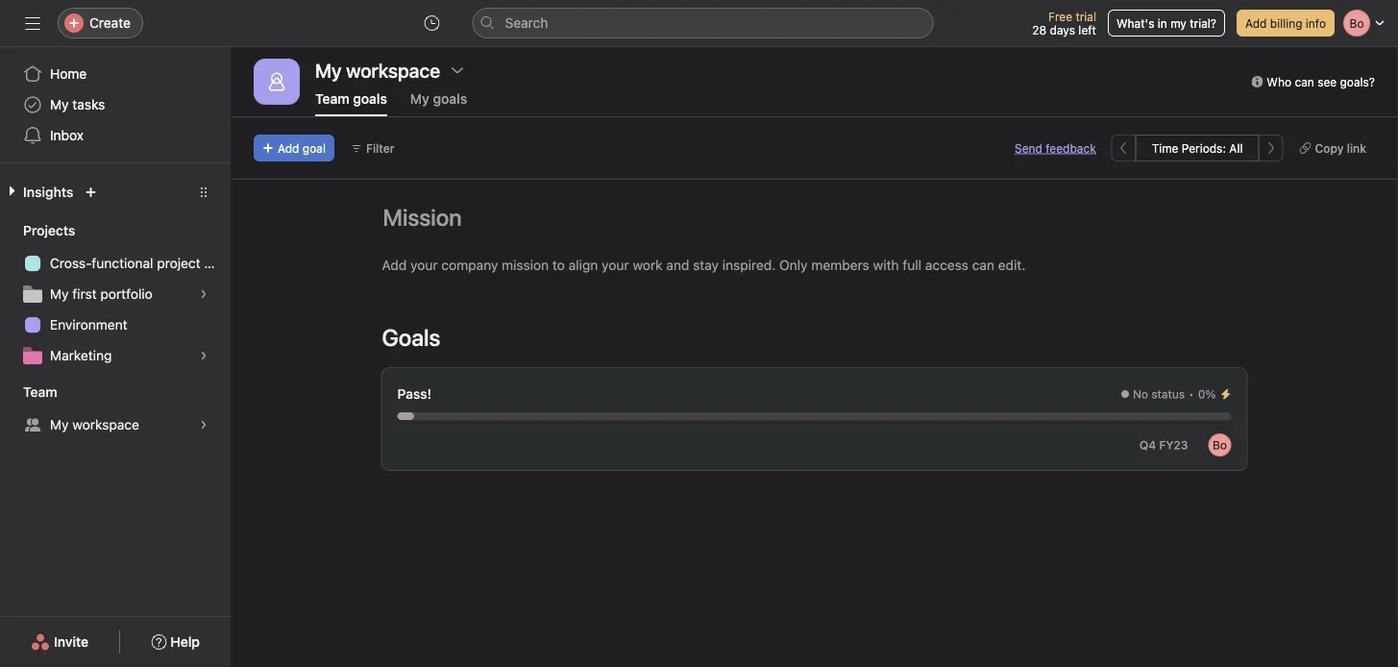 Task type: vqa. For each thing, say whether or not it's contained in the screenshot.
New project or portfolio image
no



Task type: describe. For each thing, give the bounding box(es) containing it.
my for my workspace
[[50, 417, 69, 433]]

home link
[[12, 59, 219, 89]]

teams element
[[0, 375, 231, 444]]

projects
[[23, 223, 75, 238]]

full
[[903, 257, 922, 273]]

pass!
[[397, 386, 432, 402]]

and
[[666, 257, 690, 273]]

team goals link
[[315, 91, 387, 116]]

marketing link
[[12, 340, 219, 371]]

who
[[1267, 75, 1292, 88]]

invite
[[54, 634, 89, 650]]

bo
[[1213, 438, 1227, 452]]

send feedback
[[1015, 141, 1096, 155]]

help button
[[139, 625, 212, 659]]

only
[[780, 257, 808, 273]]

no status
[[1133, 387, 1185, 401]]

tasks
[[72, 97, 105, 112]]

goals for my goals
[[433, 91, 467, 107]]

projects element
[[0, 213, 231, 375]]

my tasks
[[50, 97, 105, 112]]

add goal
[[278, 141, 326, 155]]

copy link button
[[1291, 135, 1375, 161]]

search list box
[[472, 8, 934, 38]]

see details, marketing image
[[198, 350, 210, 361]]

add for add billing info
[[1246, 16, 1267, 30]]

with
[[873, 257, 899, 273]]

what's
[[1117, 16, 1155, 30]]

see details, my first portfolio image
[[198, 288, 210, 300]]

filter button
[[342, 135, 403, 161]]

my goals
[[410, 91, 467, 107]]

search button
[[472, 8, 934, 38]]

my workspace
[[315, 59, 440, 81]]

days
[[1050, 23, 1075, 37]]

cross-
[[50, 255, 92, 271]]

stay
[[693, 257, 719, 273]]

inbox
[[50, 127, 84, 143]]

time periods: all
[[1152, 141, 1243, 155]]

send feedback link
[[1015, 139, 1096, 157]]

add billing info
[[1246, 16, 1326, 30]]

•
[[1189, 387, 1195, 401]]

invite button
[[18, 625, 101, 659]]

insights button
[[0, 183, 73, 202]]

info
[[1306, 16, 1326, 30]]

team goals
[[315, 91, 387, 107]]

create button
[[58, 8, 143, 38]]

team for team
[[23, 384, 57, 400]]

members
[[812, 257, 870, 273]]

what's in my trial?
[[1117, 16, 1217, 30]]

edit.
[[998, 257, 1026, 273]]

2 your from the left
[[602, 257, 629, 273]]

goals for team goals
[[353, 91, 387, 107]]

what's in my trial? button
[[1108, 10, 1225, 37]]

all
[[1230, 141, 1243, 155]]

history image
[[424, 15, 440, 31]]

no
[[1133, 387, 1149, 401]]

insights
[[23, 184, 73, 200]]

Mission title text field
[[371, 195, 467, 239]]

1 your from the left
[[410, 257, 438, 273]]

inspired.
[[723, 257, 776, 273]]

create
[[89, 15, 131, 31]]

who can see goals?
[[1267, 75, 1375, 88]]

my first portfolio link
[[12, 279, 219, 309]]



Task type: locate. For each thing, give the bounding box(es) containing it.
inbox link
[[12, 120, 219, 151]]

mission
[[502, 257, 549, 273]]

billing
[[1270, 16, 1303, 30]]

portfolio
[[100, 286, 153, 302]]

add inside button
[[278, 141, 299, 155]]

0 vertical spatial team
[[315, 91, 350, 107]]

link
[[1347, 141, 1367, 155]]

2 vertical spatial add
[[382, 257, 407, 273]]

marketing
[[50, 347, 112, 363]]

my tasks link
[[12, 89, 219, 120]]

0 horizontal spatial your
[[410, 257, 438, 273]]

cross-functional project plan
[[50, 255, 231, 271]]

team down marketing
[[23, 384, 57, 400]]

company
[[441, 257, 498, 273]]

0 horizontal spatial team
[[23, 384, 57, 400]]

add for add goal
[[278, 141, 299, 155]]

home
[[50, 66, 87, 82]]

1 vertical spatial add
[[278, 141, 299, 155]]

team button
[[0, 383, 57, 402]]

fy23
[[1160, 438, 1188, 452]]

projects button
[[0, 221, 75, 240]]

1 vertical spatial can
[[972, 257, 995, 273]]

project
[[157, 255, 201, 271]]

your left 'company' at the left of the page
[[410, 257, 438, 273]]

1 goals from the left
[[353, 91, 387, 107]]

my left the "first"
[[50, 286, 69, 302]]

2 horizontal spatial add
[[1246, 16, 1267, 30]]

feedback
[[1046, 141, 1096, 155]]

can left see on the right top
[[1295, 75, 1315, 88]]

my first portfolio
[[50, 286, 153, 302]]

add goal button
[[254, 135, 334, 161]]

• 0%
[[1189, 387, 1216, 401]]

your
[[410, 257, 438, 273], [602, 257, 629, 273]]

1 horizontal spatial team
[[315, 91, 350, 107]]

free trial 28 days left
[[1033, 10, 1097, 37]]

work
[[633, 257, 663, 273]]

0 horizontal spatial can
[[972, 257, 995, 273]]

send
[[1015, 141, 1043, 155]]

1 horizontal spatial goals
[[433, 91, 467, 107]]

help
[[170, 634, 200, 650]]

status
[[1152, 387, 1185, 401]]

my
[[410, 91, 430, 107], [50, 97, 69, 112], [50, 286, 69, 302], [50, 417, 69, 433]]

filter
[[366, 141, 395, 155]]

add
[[1246, 16, 1267, 30], [278, 141, 299, 155], [382, 257, 407, 273]]

28
[[1033, 23, 1047, 37]]

trial?
[[1190, 16, 1217, 30]]

0 vertical spatial add
[[1246, 16, 1267, 30]]

goals?
[[1340, 75, 1375, 88]]

q4 fy23
[[1140, 438, 1188, 452]]

my for my tasks
[[50, 97, 69, 112]]

add down mission title text box
[[382, 257, 407, 273]]

team for team goals
[[315, 91, 350, 107]]

environment
[[50, 317, 127, 333]]

in
[[1158, 16, 1168, 30]]

new image
[[85, 186, 96, 198]]

my left tasks
[[50, 97, 69, 112]]

my
[[1171, 16, 1187, 30]]

1 horizontal spatial can
[[1295, 75, 1315, 88]]

team
[[315, 91, 350, 107], [23, 384, 57, 400]]

goals down my workspace
[[353, 91, 387, 107]]

1 vertical spatial team
[[23, 384, 57, 400]]

environment link
[[12, 309, 219, 340]]

can left edit.
[[972, 257, 995, 273]]

goals
[[382, 324, 441, 351]]

add inside button
[[1246, 16, 1267, 30]]

functional
[[92, 255, 153, 271]]

left
[[1079, 23, 1097, 37]]

show options image
[[450, 62, 465, 78]]

first
[[72, 286, 97, 302]]

time periods: all button
[[1136, 135, 1260, 161]]

0 horizontal spatial add
[[278, 141, 299, 155]]

my for my goals
[[410, 91, 430, 107]]

add for add your company mission to align your work and stay inspired. only members with full access can edit.
[[382, 257, 407, 273]]

my inside my first portfolio "link"
[[50, 286, 69, 302]]

copy link
[[1315, 141, 1367, 155]]

time
[[1152, 141, 1179, 155]]

add left "goal"
[[278, 141, 299, 155]]

0 vertical spatial can
[[1295, 75, 1315, 88]]

trial
[[1076, 10, 1097, 23]]

see details, my workspace image
[[198, 419, 210, 431]]

hide sidebar image
[[25, 15, 40, 31]]

q4
[[1140, 438, 1156, 452]]

my goals link
[[410, 91, 467, 116]]

my inside my goals link
[[410, 91, 430, 107]]

bo button
[[1209, 433, 1232, 457]]

goals
[[353, 91, 387, 107], [433, 91, 467, 107]]

goal
[[303, 141, 326, 155]]

align
[[569, 257, 598, 273]]

access
[[925, 257, 969, 273]]

search
[[505, 15, 548, 31]]

my for my first portfolio
[[50, 286, 69, 302]]

my workspace link
[[12, 409, 219, 440]]

my workspace
[[50, 417, 139, 433]]

add your company mission to align your work and stay inspired. only members with full access can edit.
[[382, 257, 1026, 273]]

periods:
[[1182, 141, 1226, 155]]

0%
[[1198, 387, 1216, 401]]

global element
[[0, 47, 231, 162]]

your right align
[[602, 257, 629, 273]]

free
[[1049, 10, 1073, 23]]

0 horizontal spatial goals
[[353, 91, 387, 107]]

see
[[1318, 75, 1337, 88]]

copy
[[1315, 141, 1344, 155]]

1 horizontal spatial add
[[382, 257, 407, 273]]

plan
[[204, 255, 231, 271]]

my down my workspace
[[410, 91, 430, 107]]

add billing info button
[[1237, 10, 1335, 37]]

my inside my tasks link
[[50, 97, 69, 112]]

goals down "show options" image
[[433, 91, 467, 107]]

team inside dropdown button
[[23, 384, 57, 400]]

cross-functional project plan link
[[12, 248, 231, 279]]

workspace
[[72, 417, 139, 433]]

2 goals from the left
[[433, 91, 467, 107]]

add left billing
[[1246, 16, 1267, 30]]

1 horizontal spatial your
[[602, 257, 629, 273]]

to
[[553, 257, 565, 273]]

my down team dropdown button
[[50, 417, 69, 433]]

q4 fy23 button
[[1131, 432, 1197, 458]]

team up "goal"
[[315, 91, 350, 107]]

my inside my workspace link
[[50, 417, 69, 433]]



